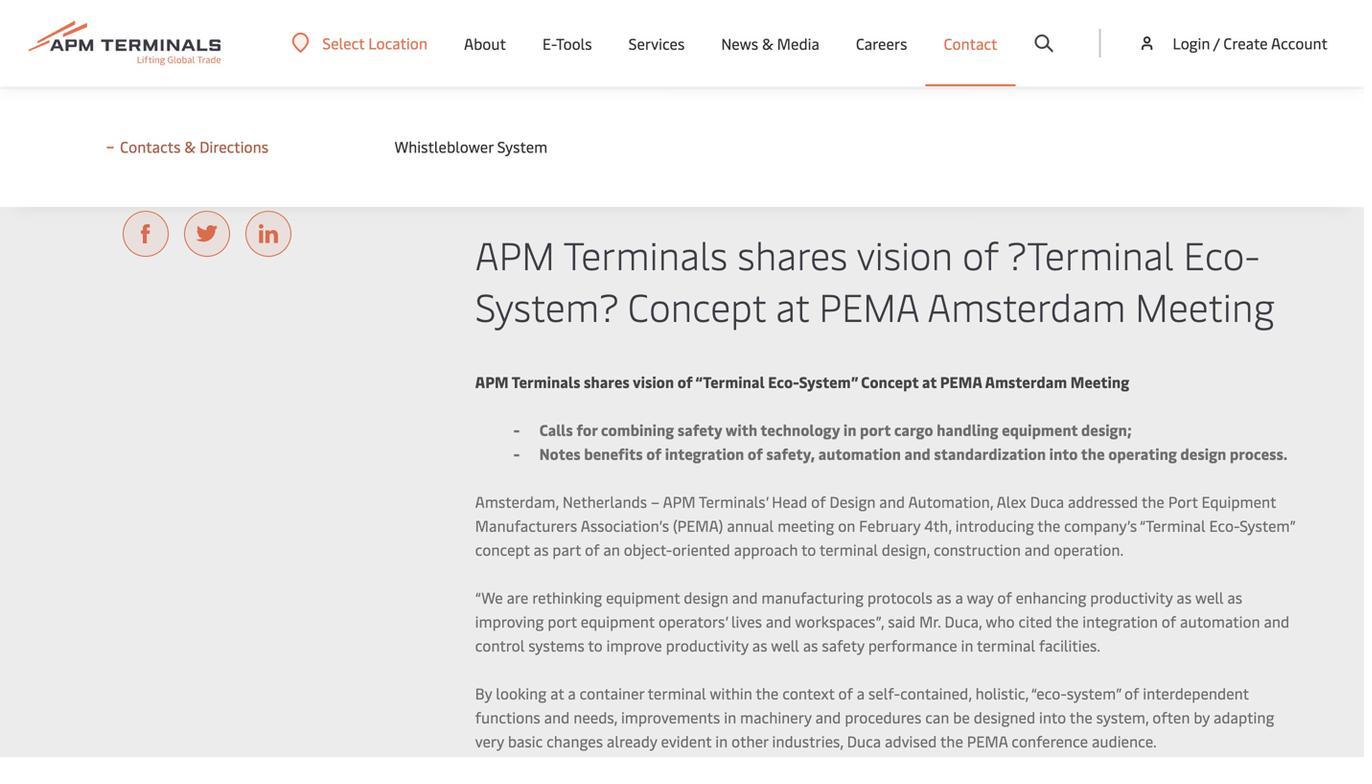 Task type: describe. For each thing, give the bounding box(es) containing it.
vision for system"
[[633, 371, 674, 392]]

of inside apm terminals shares vision of ?terminal eco- system? concept at pema amsterdam meeting
[[962, 228, 999, 280]]

safety inside "we are rethinking equipment design and manufacturing protocols as a way of enhancing productivity as well as improving port equipment operators' lives and workspaces", said mr. duca, who cited the integration of automation and control systems to improve productivity as well as safety performance in terminal facilities.
[[822, 635, 865, 656]]

0 vertical spatial amsterdam
[[689, 94, 759, 113]]

be
[[953, 707, 970, 728]]

automation,
[[908, 491, 993, 512]]

login / create account link
[[1137, 0, 1328, 86]]

account
[[1271, 33, 1328, 53]]

vision for system?
[[857, 228, 953, 280]]

system? inside apm terminals shares vision of ?terminal eco- system? concept at pema amsterdam meeting
[[475, 280, 618, 332]]

standardization
[[934, 443, 1046, 464]]

apm terminals shares vision of ?terminal eco- system? concept at pema amsterdam meeting
[[475, 228, 1275, 332]]

improvements
[[621, 707, 720, 728]]

meeting
[[778, 515, 834, 536]]

e-tools
[[542, 33, 592, 53]]

terminals for apm terminals shares vision of ?terminal eco- system? concept at pema amsterdam meeting
[[563, 228, 728, 280]]

holistic,
[[975, 683, 1029, 704]]

way
[[967, 587, 994, 608]]

can
[[925, 707, 949, 728]]

enhancing
[[1016, 587, 1086, 608]]

cargo
[[894, 419, 933, 440]]

1 - from the top
[[513, 419, 520, 440]]

often
[[1153, 707, 1190, 728]]

concept
[[475, 539, 530, 560]]

careers
[[856, 33, 907, 53]]

login
[[1173, 33, 1210, 53]]

to inside amsterdam, netherlands – apm terminals' head of design and automation, alex duca addressed the port equipment manufacturers association's (pema) annual meeting on february 4th, introducing the company's "terminal eco-system" concept as part of an object-oriented approach to terminal design, construction and operation.
[[801, 539, 816, 560]]

0 vertical spatial vision
[[386, 94, 420, 113]]

operators'
[[658, 611, 728, 632]]

company's
[[1064, 515, 1137, 536]]

by
[[1194, 707, 1210, 728]]

global news link
[[158, 94, 232, 113]]

contact button
[[944, 0, 997, 86]]

about
[[464, 33, 506, 53]]

facilities.
[[1039, 635, 1100, 656]]

equipment
[[1202, 491, 1276, 512]]

amsterdam, netherlands – apm terminals' head of design and automation, alex duca addressed the port equipment manufacturers association's (pema) annual meeting on february 4th, introducing the company's "terminal eco-system" concept as part of an object-oriented approach to terminal design, construction and operation.
[[475, 491, 1295, 560]]

february
[[859, 515, 921, 536]]

1 horizontal spatial productivity
[[1090, 587, 1173, 608]]

concept for system?
[[628, 280, 766, 332]]

other
[[731, 731, 768, 752]]

& for news
[[762, 33, 773, 53]]

already
[[607, 731, 657, 752]]

concept for system"
[[861, 371, 919, 392]]

contacts & directions link
[[107, 136, 365, 157]]

–
[[651, 491, 660, 512]]

1 > from the left
[[147, 94, 154, 113]]

2 global from the left
[[158, 94, 196, 113]]

at down services
[[635, 94, 647, 113]]

safety,
[[766, 443, 815, 464]]

0 horizontal spatial productivity
[[666, 635, 749, 656]]

the down be
[[940, 731, 963, 752]]

0 vertical spatial terminals
[[282, 94, 341, 113]]

0 horizontal spatial ?terminal
[[439, 94, 499, 113]]

improve
[[606, 635, 662, 656]]

terminals'
[[699, 491, 768, 512]]

select location
[[322, 33, 428, 53]]

4th,
[[924, 515, 952, 536]]

integration inside "we are rethinking equipment design and manufacturing protocols as a way of enhancing productivity as well as improving port equipment operators' lives and workspaces", said mr. duca, who cited the integration of automation and control systems to improve productivity as well as safety performance in terminal facilities.
[[1083, 611, 1158, 632]]

"we
[[475, 587, 503, 608]]

pema inside apm terminals shares vision of ?terminal eco- system? concept at pema amsterdam meeting
[[819, 280, 919, 332]]

location
[[368, 33, 428, 53]]

news & media button
[[721, 0, 819, 86]]

whistleblower system link
[[394, 136, 644, 157]]

/
[[1213, 33, 1220, 53]]

head
[[772, 491, 807, 512]]

0 vertical spatial concept
[[582, 94, 631, 113]]

tools
[[556, 33, 592, 53]]

2 vertical spatial equipment
[[581, 611, 655, 632]]

lives
[[731, 611, 762, 632]]

design;
[[1081, 419, 1132, 440]]

conference
[[1012, 731, 1088, 752]]

-      calls for combining safety with technology in port cargo handling equipment design; -      notes benefits of integration of safety, automation and standardization into the operating design process.
[[513, 419, 1290, 464]]

"eco-
[[1031, 683, 1067, 704]]

safety inside "-      calls for combining safety with technology in port cargo handling equipment design; -      notes benefits of integration of safety, automation and standardization into the operating design process."
[[678, 419, 722, 440]]

design
[[830, 491, 876, 512]]

and inside "-      calls for combining safety with technology in port cargo handling equipment design; -      notes benefits of integration of safety, automation and standardization into the operating design process."
[[904, 443, 931, 464]]

careers button
[[856, 0, 907, 86]]

addressed
[[1068, 491, 1138, 512]]

0 vertical spatial system?
[[528, 94, 579, 113]]

manufacturers
[[475, 515, 577, 536]]

basic
[[508, 731, 543, 752]]

operating
[[1108, 443, 1177, 464]]

technology
[[761, 419, 840, 440]]

contacts & directions
[[116, 136, 264, 157]]

contact
[[944, 33, 997, 53]]

design,
[[882, 539, 930, 560]]

duca inside amsterdam, netherlands – apm terminals' head of design and automation, alex duca addressed the port equipment manufacturers association's (pema) annual meeting on february 4th, introducing the company's "terminal eco-system" concept as part of an object-oriented approach to terminal design, construction and operation.
[[1030, 491, 1064, 512]]

1 vertical spatial equipment
[[606, 587, 680, 608]]

into inside by looking at a container terminal within the context of a self-contained, holistic, "eco-system" of interdependent functions and needs, improvements in machinery and procedures can be designed into the system, often by adapting very basic changes already evident in other industries, duca advised the pema conference audience.
[[1039, 707, 1066, 728]]

are
[[507, 587, 528, 608]]

automation inside "-      calls for combining safety with technology in port cargo handling equipment design; -      notes benefits of integration of safety, automation and standardization into the operating design process."
[[818, 443, 901, 464]]

news & media
[[721, 33, 819, 53]]

terminals for apm terminals shares vision of "terminal eco-system" concept at pema amsterdam meeting
[[512, 371, 580, 392]]

(pema)
[[673, 515, 723, 536]]

self-
[[868, 683, 900, 704]]

duca inside by looking at a container terminal within the context of a self-contained, holistic, "eco-system" of interdependent functions and needs, improvements in machinery and procedures can be designed into the system, often by adapting very basic changes already evident in other industries, duca advised the pema conference audience.
[[847, 731, 881, 752]]

machinery
[[740, 707, 812, 728]]

0 vertical spatial "terminal
[[695, 371, 765, 392]]

within
[[710, 683, 752, 704]]

1 global from the left
[[61, 94, 100, 113]]

protocols
[[867, 587, 933, 608]]

apm inside amsterdam, netherlands – apm terminals' head of design and automation, alex duca addressed the port equipment manufacturers association's (pema) annual meeting on february 4th, introducing the company's "terminal eco-system" concept as part of an object-oriented approach to terminal design, construction and operation.
[[663, 491, 696, 512]]

port inside "we are rethinking equipment design and manufacturing protocols as a way of enhancing productivity as well as improving port equipment operators' lives and workspaces", said mr. duca, who cited the integration of automation and control systems to improve productivity as well as safety performance in terminal facilities.
[[548, 611, 577, 632]]

annual
[[727, 515, 774, 536]]

systems
[[528, 635, 585, 656]]

in inside "-      calls for combining safety with technology in port cargo handling equipment design; -      notes benefits of integration of safety, automation and standardization into the operating design process."
[[843, 419, 856, 440]]

directions
[[195, 136, 264, 157]]

the up machinery at the bottom right of page
[[756, 683, 779, 704]]

handling
[[937, 419, 998, 440]]

system" inside amsterdam, netherlands – apm terminals' head of design and automation, alex duca addressed the port equipment manufacturers association's (pema) annual meeting on february 4th, introducing the company's "terminal eco-system" concept as part of an object-oriented approach to terminal design, construction and operation.
[[1240, 515, 1295, 536]]

changes
[[547, 731, 603, 752]]

adapting
[[1214, 707, 1274, 728]]

eco- inside apm terminals shares vision of ?terminal eco- system? concept at pema amsterdam meeting
[[1184, 228, 1260, 280]]

process.
[[1230, 443, 1287, 464]]



Task type: locate. For each thing, give the bounding box(es) containing it.
design inside "we are rethinking equipment design and manufacturing protocols as a way of enhancing productivity as well as improving port equipment operators' lives and workspaces", said mr. duca, who cited the integration of automation and control systems to improve productivity as well as safety performance in terminal facilities.
[[684, 587, 728, 608]]

1 horizontal spatial vision
[[633, 371, 674, 392]]

oriented
[[672, 539, 730, 560]]

integration up facilities.
[[1083, 611, 1158, 632]]

automation up "design" on the right of page
[[818, 443, 901, 464]]

1 horizontal spatial shares
[[584, 371, 630, 392]]

in down within
[[724, 707, 736, 728]]

global left home at the top left
[[61, 94, 100, 113]]

0 vertical spatial design
[[1180, 443, 1226, 464]]

1 vertical spatial port
[[548, 611, 577, 632]]

improving
[[475, 611, 544, 632]]

news
[[721, 33, 758, 53], [200, 94, 232, 113]]

1 vertical spatial duca
[[847, 731, 881, 752]]

at up the apm terminals shares vision of "terminal eco-system" concept at pema amsterdam meeting
[[776, 280, 809, 332]]

0 vertical spatial &
[[762, 33, 773, 53]]

construction
[[934, 539, 1021, 560]]

0 vertical spatial automation
[[818, 443, 901, 464]]

looking
[[496, 683, 547, 704]]

terminal
[[819, 539, 878, 560], [977, 635, 1035, 656], [648, 683, 706, 704]]

1 vertical spatial system"
[[1240, 515, 1295, 536]]

duca
[[1030, 491, 1064, 512], [847, 731, 881, 752]]

shares inside apm terminals shares vision of ?terminal eco- system? concept at pema amsterdam meeting
[[738, 228, 848, 280]]

1 horizontal spatial automation
[[1180, 611, 1260, 632]]

system
[[497, 136, 548, 157]]

1 vertical spatial to
[[588, 635, 603, 656]]

0 vertical spatial duca
[[1030, 491, 1064, 512]]

0 vertical spatial safety
[[678, 419, 722, 440]]

shares for system?
[[738, 228, 848, 280]]

1 horizontal spatial global
[[158, 94, 196, 113]]

1 horizontal spatial safety
[[822, 635, 865, 656]]

a up needs,
[[568, 683, 576, 704]]

part
[[552, 539, 581, 560]]

> up contacts & directions link
[[240, 94, 247, 113]]

a
[[955, 587, 963, 608], [568, 683, 576, 704], [857, 683, 865, 704]]

about button
[[464, 0, 506, 86]]

duca down procedures
[[847, 731, 881, 752]]

equipment up the improve
[[581, 611, 655, 632]]

1 vertical spatial amsterdam
[[927, 280, 1126, 332]]

1 horizontal spatial meeting
[[1071, 371, 1129, 392]]

1 vertical spatial shares
[[738, 228, 848, 280]]

eco- inside amsterdam, netherlands – apm terminals' head of design and automation, alex duca addressed the port equipment manufacturers association's (pema) annual meeting on february 4th, introducing the company's "terminal eco-system" concept as part of an object-oriented approach to terminal design, construction and operation.
[[1209, 515, 1240, 536]]

0 horizontal spatial well
[[771, 635, 799, 656]]

the up operation.
[[1038, 515, 1060, 536]]

0 horizontal spatial design
[[684, 587, 728, 608]]

1 vertical spatial -
[[513, 443, 520, 464]]

equipment inside "-      calls for combining safety with technology in port cargo handling equipment design; -      notes benefits of integration of safety, automation and standardization into the operating design process."
[[1002, 419, 1078, 440]]

equipment down object-
[[606, 587, 680, 608]]

2 vertical spatial shares
[[584, 371, 630, 392]]

terminal inside by looking at a container terminal within the context of a self-contained, holistic, "eco-system" of interdependent functions and needs, improvements in machinery and procedures can be designed into the system, often by adapting very basic changes already evident in other industries, duca advised the pema conference audience.
[[648, 683, 706, 704]]

netherlands
[[563, 491, 647, 512]]

2 - from the top
[[513, 443, 520, 464]]

as inside amsterdam, netherlands – apm terminals' head of design and automation, alex duca addressed the port equipment manufacturers association's (pema) annual meeting on february 4th, introducing the company's "terminal eco-system" concept as part of an object-oriented approach to terminal design, construction and operation.
[[534, 539, 549, 560]]

1 horizontal spatial terminal
[[819, 539, 878, 560]]

2 horizontal spatial vision
[[857, 228, 953, 280]]

0 horizontal spatial meeting
[[762, 94, 812, 113]]

1 horizontal spatial integration
[[1083, 611, 1158, 632]]

0 horizontal spatial port
[[548, 611, 577, 632]]

the down the system"
[[1070, 707, 1093, 728]]

whistleblower system
[[394, 136, 548, 157]]

0 horizontal spatial >
[[147, 94, 154, 113]]

- up amsterdam,
[[513, 443, 520, 464]]

system" down equipment
[[1240, 515, 1295, 536]]

terminals inside apm terminals shares vision of ?terminal eco- system? concept at pema amsterdam meeting
[[563, 228, 728, 280]]

0 vertical spatial ?terminal
[[439, 94, 499, 113]]

1 vertical spatial terminals
[[563, 228, 728, 280]]

apm terminals shares vision of "terminal eco-system" concept at pema amsterdam meeting
[[475, 371, 1129, 392]]

concept inside apm terminals shares vision of ?terminal eco- system? concept at pema amsterdam meeting
[[628, 280, 766, 332]]

2 horizontal spatial terminal
[[977, 635, 1035, 656]]

apm inside apm terminals shares vision of ?terminal eco- system? concept at pema amsterdam meeting
[[475, 228, 555, 280]]

a left way
[[955, 587, 963, 608]]

1 vertical spatial ?terminal
[[1007, 228, 1174, 280]]

interdependent
[[1143, 683, 1249, 704]]

as
[[534, 539, 549, 560], [936, 587, 951, 608], [1177, 587, 1192, 608], [1227, 587, 1242, 608], [752, 635, 767, 656], [803, 635, 818, 656]]

1 vertical spatial integration
[[1083, 611, 1158, 632]]

0 vertical spatial terminal
[[819, 539, 878, 560]]

safety down workspaces",
[[822, 635, 865, 656]]

0 horizontal spatial a
[[568, 683, 576, 704]]

0 horizontal spatial "terminal
[[695, 371, 765, 392]]

1 vertical spatial &
[[180, 136, 192, 157]]

vision
[[386, 94, 420, 113], [857, 228, 953, 280], [633, 371, 674, 392]]

0 vertical spatial productivity
[[1090, 587, 1173, 608]]

1 vertical spatial productivity
[[666, 635, 749, 656]]

1 horizontal spatial news
[[721, 33, 758, 53]]

object-
[[624, 539, 672, 560]]

workspaces",
[[795, 611, 884, 632]]

1 vertical spatial terminal
[[977, 635, 1035, 656]]

to right systems
[[588, 635, 603, 656]]

1 vertical spatial "terminal
[[1140, 515, 1206, 536]]

global up the contacts & directions
[[158, 94, 196, 113]]

port inside "-      calls for combining safety with technology in port cargo handling equipment design; -      notes benefits of integration of safety, automation and standardization into the operating design process."
[[860, 419, 891, 440]]

design up operators'
[[684, 587, 728, 608]]

amsterdam inside apm terminals shares vision of ?terminal eco- system? concept at pema amsterdam meeting
[[927, 280, 1126, 332]]

operation.
[[1054, 539, 1123, 560]]

the inside "we are rethinking equipment design and manufacturing protocols as a way of enhancing productivity as well as improving port equipment operators' lives and workspaces", said mr. duca, who cited the integration of automation and control systems to improve productivity as well as safety performance in terminal facilities.
[[1056, 611, 1079, 632]]

1 horizontal spatial well
[[1195, 587, 1224, 608]]

whistleblower
[[394, 136, 493, 157]]

port down rethinking
[[548, 611, 577, 632]]

0 vertical spatial news
[[721, 33, 758, 53]]

duca right alex in the bottom of the page
[[1030, 491, 1064, 512]]

news up directions
[[200, 94, 232, 113]]

1 vertical spatial design
[[684, 587, 728, 608]]

1 horizontal spatial design
[[1180, 443, 1226, 464]]

media
[[777, 33, 819, 53]]

terminal inside amsterdam, netherlands – apm terminals' head of design and automation, alex duca addressed the port equipment manufacturers association's (pema) annual meeting on february 4th, introducing the company's "terminal eco-system" concept as part of an object-oriented approach to terminal design, construction and operation.
[[819, 539, 878, 560]]

very
[[475, 731, 504, 752]]

at inside by looking at a container terminal within the context of a self-contained, holistic, "eco-system" of interdependent functions and needs, improvements in machinery and procedures can be designed into the system, often by adapting very basic changes already evident in other industries, duca advised the pema conference audience.
[[550, 683, 564, 704]]

in left other
[[715, 731, 728, 752]]

port left cargo
[[860, 419, 891, 440]]

safety
[[678, 419, 722, 440], [822, 635, 865, 656]]

productivity down operators'
[[666, 635, 749, 656]]

the inside "-      calls for combining safety with technology in port cargo handling equipment design; -      notes benefits of integration of safety, automation and standardization into the operating design process."
[[1081, 443, 1105, 464]]

2 vertical spatial concept
[[861, 371, 919, 392]]

1 vertical spatial system?
[[475, 280, 618, 332]]

system?
[[528, 94, 579, 113], [475, 280, 618, 332]]

0 vertical spatial equipment
[[1002, 419, 1078, 440]]

design
[[1180, 443, 1226, 464], [684, 587, 728, 608]]

shares
[[344, 94, 383, 113], [738, 228, 848, 280], [584, 371, 630, 392]]

1 vertical spatial meeting
[[1135, 280, 1275, 332]]

meeting inside apm terminals shares vision of ?terminal eco- system? concept at pema amsterdam meeting
[[1135, 280, 1275, 332]]

terminal down on at the right bottom of the page
[[819, 539, 878, 560]]

of
[[424, 94, 436, 113], [962, 228, 999, 280], [677, 371, 693, 392], [646, 443, 662, 464], [748, 443, 763, 464], [811, 491, 826, 512], [585, 539, 600, 560], [997, 587, 1012, 608], [1162, 611, 1176, 632], [838, 683, 853, 704], [1124, 683, 1139, 704]]

safety left with at the bottom right of the page
[[678, 419, 722, 440]]

1 vertical spatial vision
[[857, 228, 953, 280]]

performance
[[868, 635, 957, 656]]

select
[[322, 33, 365, 53]]

terminals
[[282, 94, 341, 113], [563, 228, 728, 280], [512, 371, 580, 392]]

integration inside "-      calls for combining safety with technology in port cargo handling equipment design; -      notes benefits of integration of safety, automation and standardization into the operating design process."
[[665, 443, 744, 464]]

1 vertical spatial concept
[[628, 280, 766, 332]]

0 horizontal spatial news
[[200, 94, 232, 113]]

at up cargo
[[922, 371, 937, 392]]

2 vertical spatial terminals
[[512, 371, 580, 392]]

manufacturing
[[762, 587, 864, 608]]

0 horizontal spatial safety
[[678, 419, 722, 440]]

0 vertical spatial shares
[[344, 94, 383, 113]]

said
[[888, 611, 916, 632]]

0 horizontal spatial global
[[61, 94, 100, 113]]

1 vertical spatial safety
[[822, 635, 865, 656]]

the down design;
[[1081, 443, 1105, 464]]

terminal down who
[[977, 635, 1035, 656]]

context
[[782, 683, 835, 704]]

meeting for apm terminals shares vision of ?terminal eco- system? concept at pema amsterdam meeting
[[1135, 280, 1275, 332]]

global home link
[[61, 94, 139, 113]]

designed
[[974, 707, 1035, 728]]

create
[[1223, 33, 1268, 53]]

0 horizontal spatial duca
[[847, 731, 881, 752]]

2 vertical spatial vision
[[633, 371, 674, 392]]

& inside popup button
[[762, 33, 773, 53]]

0 horizontal spatial to
[[588, 635, 603, 656]]

0 horizontal spatial terminal
[[648, 683, 706, 704]]

combining
[[601, 419, 674, 440]]

1 horizontal spatial ?terminal
[[1007, 228, 1174, 280]]

at right looking
[[550, 683, 564, 704]]

in down duca, at the bottom of the page
[[961, 635, 973, 656]]

mr.
[[919, 611, 941, 632]]

2 > from the left
[[240, 94, 247, 113]]

into up conference
[[1039, 707, 1066, 728]]

pema inside by looking at a container terminal within the context of a self-contained, holistic, "eco-system" of interdependent functions and needs, improvements in machinery and procedures can be designed into the system, often by adapting very basic changes already evident in other industries, duca advised the pema conference audience.
[[967, 731, 1008, 752]]

"terminal inside amsterdam, netherlands – apm terminals' head of design and automation, alex duca addressed the port equipment manufacturers association's (pema) annual meeting on february 4th, introducing the company's "terminal eco-system" concept as part of an object-oriented approach to terminal design, construction and operation.
[[1140, 515, 1206, 536]]

meeting for apm terminals shares vision of "terminal eco-system" concept at pema amsterdam meeting
[[1071, 371, 1129, 392]]

& left media
[[762, 33, 773, 53]]

automation
[[818, 443, 901, 464], [1180, 611, 1260, 632]]

needs,
[[573, 707, 617, 728]]

in inside "we are rethinking equipment design and manufacturing protocols as a way of enhancing productivity as well as improving port equipment operators' lives and workspaces", said mr. duca, who cited the integration of automation and control systems to improve productivity as well as safety performance in terminal facilities.
[[961, 635, 973, 656]]

productivity down operation.
[[1090, 587, 1173, 608]]

"terminal
[[695, 371, 765, 392], [1140, 515, 1206, 536]]

alex
[[997, 491, 1026, 512]]

0 horizontal spatial vision
[[386, 94, 420, 113]]

an
[[603, 539, 620, 560]]

integration down with at the bottom right of the page
[[665, 443, 744, 464]]

amsterdam,
[[475, 491, 559, 512]]

shares for system"
[[584, 371, 630, 392]]

> right home at the top left
[[147, 94, 154, 113]]

1 horizontal spatial to
[[801, 539, 816, 560]]

2 vertical spatial amsterdam
[[985, 371, 1067, 392]]

well
[[1195, 587, 1224, 608], [771, 635, 799, 656]]

into inside "-      calls for combining safety with technology in port cargo handling equipment design; -      notes benefits of integration of safety, automation and standardization into the operating design process."
[[1049, 443, 1078, 464]]

"terminal up with at the bottom right of the page
[[695, 371, 765, 392]]

by looking at a container terminal within the context of a self-contained, holistic, "eco-system" of interdependent functions and needs, improvements in machinery and procedures can be designed into the system, often by adapting very basic changes already evident in other industries, duca advised the pema conference audience.
[[475, 683, 1274, 752]]

0 vertical spatial port
[[860, 419, 891, 440]]

1 horizontal spatial a
[[857, 683, 865, 704]]

0 vertical spatial well
[[1195, 587, 1224, 608]]

design up port
[[1180, 443, 1226, 464]]

& right "contacts"
[[180, 136, 192, 157]]

audience.
[[1092, 731, 1157, 752]]

equipment up standardization in the right of the page
[[1002, 419, 1078, 440]]

1 vertical spatial news
[[200, 94, 232, 113]]

"we are rethinking equipment design and manufacturing protocols as a way of enhancing productivity as well as improving port equipment operators' lives and workspaces", said mr. duca, who cited the integration of automation and control systems to improve productivity as well as safety performance in terminal facilities.
[[475, 587, 1290, 656]]

?terminal inside apm terminals shares vision of ?terminal eco- system? concept at pema amsterdam meeting
[[1007, 228, 1174, 280]]

to down meeting
[[801, 539, 816, 560]]

0 horizontal spatial integration
[[665, 443, 744, 464]]

1 vertical spatial into
[[1039, 707, 1066, 728]]

news left media
[[721, 33, 758, 53]]

into up "addressed"
[[1049, 443, 1078, 464]]

at inside apm terminals shares vision of ?terminal eco- system? concept at pema amsterdam meeting
[[776, 280, 809, 332]]

1 vertical spatial well
[[771, 635, 799, 656]]

2 vertical spatial meeting
[[1071, 371, 1129, 392]]

e-tools button
[[542, 0, 592, 86]]

"terminal down port
[[1140, 515, 1206, 536]]

the up facilities.
[[1056, 611, 1079, 632]]

duca,
[[945, 611, 982, 632]]

automation inside "we are rethinking equipment design and manufacturing protocols as a way of enhancing productivity as well as improving port equipment operators' lives and workspaces", said mr. duca, who cited the integration of automation and control systems to improve productivity as well as safety performance in terminal facilities.
[[1180, 611, 1260, 632]]

1 vertical spatial automation
[[1180, 611, 1260, 632]]

0 vertical spatial meeting
[[762, 94, 812, 113]]

1 horizontal spatial port
[[860, 419, 891, 440]]

0 horizontal spatial &
[[180, 136, 192, 157]]

design inside "-      calls for combining safety with technology in port cargo handling equipment design; -      notes benefits of integration of safety, automation and standardization into the operating design process."
[[1180, 443, 1226, 464]]

terminal up the improvements
[[648, 683, 706, 704]]

0 vertical spatial system"
[[799, 371, 858, 392]]

0 horizontal spatial shares
[[344, 94, 383, 113]]

to inside "we are rethinking equipment design and manufacturing protocols as a way of enhancing productivity as well as improving port equipment operators' lives and workspaces", said mr. duca, who cited the integration of automation and control systems to improve productivity as well as safety performance in terminal facilities.
[[588, 635, 603, 656]]

evident
[[661, 731, 712, 752]]

1 horizontal spatial "terminal
[[1140, 515, 1206, 536]]

contacts
[[116, 136, 177, 157]]

system" up technology
[[799, 371, 858, 392]]

a left self-
[[857, 683, 865, 704]]

0 horizontal spatial automation
[[818, 443, 901, 464]]

by
[[475, 683, 492, 704]]

contained,
[[900, 683, 972, 704]]

eco-
[[502, 94, 528, 113], [1184, 228, 1260, 280], [768, 371, 799, 392], [1209, 515, 1240, 536]]

association's
[[581, 515, 669, 536]]

login / create account
[[1173, 33, 1328, 53]]

amsterdam for system?
[[927, 280, 1126, 332]]

a inside "we are rethinking equipment design and manufacturing protocols as a way of enhancing productivity as well as improving port equipment operators' lives and workspaces", said mr. duca, who cited the integration of automation and control systems to improve productivity as well as safety performance in terminal facilities.
[[955, 587, 963, 608]]

1 horizontal spatial >
[[240, 94, 247, 113]]

terminal inside "we are rethinking equipment design and manufacturing protocols as a way of enhancing productivity as well as improving port equipment operators' lives and workspaces", said mr. duca, who cited the integration of automation and control systems to improve productivity as well as safety performance in terminal facilities.
[[977, 635, 1035, 656]]

1 horizontal spatial system"
[[1240, 515, 1295, 536]]

1 horizontal spatial &
[[762, 33, 773, 53]]

e-
[[542, 33, 556, 53]]

system"
[[1067, 683, 1121, 704]]

vision inside apm terminals shares vision of ?terminal eco- system? concept at pema amsterdam meeting
[[857, 228, 953, 280]]

& for contacts
[[180, 136, 192, 157]]

- left for
[[513, 419, 520, 440]]

2 horizontal spatial meeting
[[1135, 280, 1275, 332]]

0 vertical spatial -
[[513, 419, 520, 440]]

>
[[147, 94, 154, 113], [240, 94, 247, 113]]

for
[[576, 419, 597, 440]]

news inside popup button
[[721, 33, 758, 53]]

concept
[[582, 94, 631, 113], [628, 280, 766, 332], [861, 371, 919, 392]]

1 horizontal spatial duca
[[1030, 491, 1064, 512]]

amsterdam for system"
[[985, 371, 1067, 392]]

procedures
[[845, 707, 922, 728]]

0 horizontal spatial system"
[[799, 371, 858, 392]]

to
[[801, 539, 816, 560], [588, 635, 603, 656]]

0 vertical spatial to
[[801, 539, 816, 560]]

benefits
[[584, 443, 643, 464]]

automation up interdependent
[[1180, 611, 1260, 632]]

integration
[[665, 443, 744, 464], [1083, 611, 1158, 632]]

pema
[[650, 94, 686, 113], [819, 280, 919, 332], [940, 371, 982, 392], [967, 731, 1008, 752]]

global
[[61, 94, 100, 113], [158, 94, 196, 113]]

the left port
[[1142, 491, 1165, 512]]

advised
[[885, 731, 937, 752]]

in right technology
[[843, 419, 856, 440]]

0 vertical spatial into
[[1049, 443, 1078, 464]]

introducing
[[955, 515, 1034, 536]]



Task type: vqa. For each thing, say whether or not it's contained in the screenshot.
9th • from the top of the page
no



